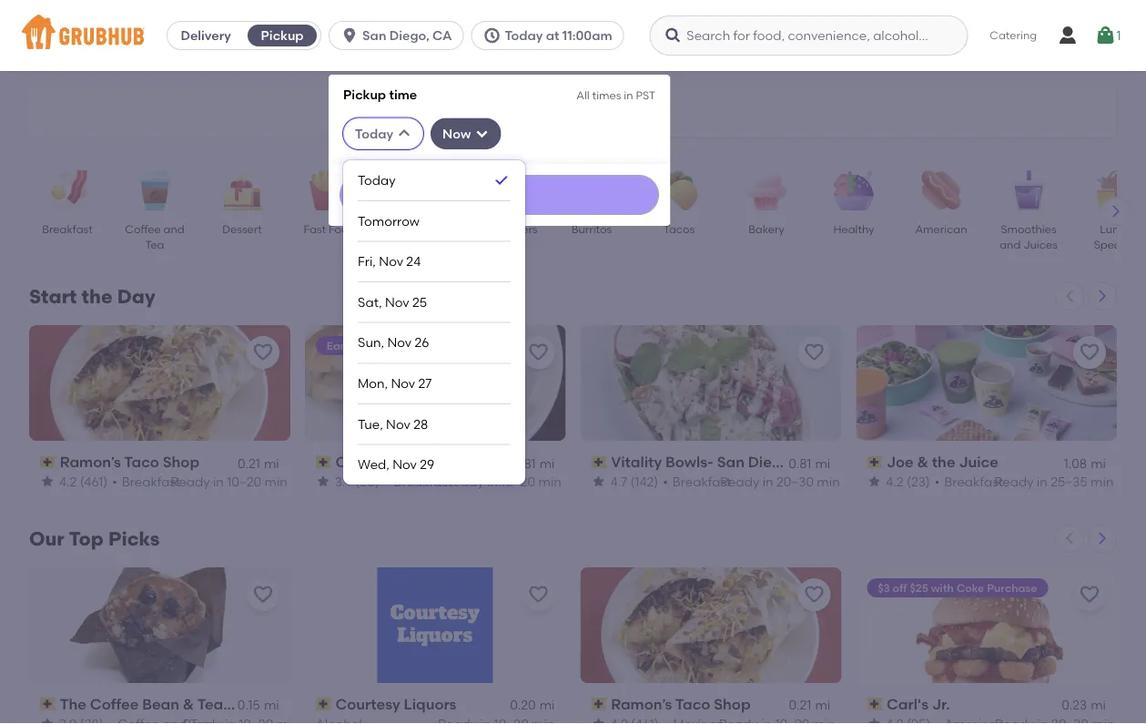 Task type: vqa. For each thing, say whether or not it's contained in the screenshot.
the Search for food, convenience, alcohol... search box
no



Task type: describe. For each thing, give the bounding box(es) containing it.
food
[[329, 222, 356, 235]]

mexican
[[395, 222, 439, 235]]

breakfast for ramon's taco shop
[[122, 474, 181, 489]]

ready in 25–35 min
[[995, 474, 1114, 489]]

0 vertical spatial 0.21
[[238, 455, 260, 471]]

start the day
[[29, 285, 156, 308]]

ready for cote d' azur
[[445, 474, 484, 489]]

diego,
[[390, 28, 430, 43]]

lunch specials image
[[1085, 170, 1147, 210]]

svg image inside today at 11:00am button
[[483, 26, 501, 45]]

today inside option
[[358, 172, 396, 188]]

0 horizontal spatial the
[[82, 285, 113, 308]]

3.9
[[335, 474, 352, 489]]

times
[[593, 88, 622, 102]]

smoothies
[[1001, 222, 1057, 235]]

(461)
[[80, 474, 108, 489]]

ready for ramon's taco shop
[[171, 474, 210, 489]]

delivery
[[581, 104, 630, 120]]

1 vertical spatial today
[[355, 126, 394, 141]]

unlock $0 delivery fees
[[517, 104, 659, 120]]

1 horizontal spatial 0.21
[[789, 697, 812, 713]]

• for &
[[935, 474, 940, 489]]

caret right icon image for our top picks
[[1096, 531, 1110, 546]]

hamburgers image
[[473, 170, 537, 210]]

proceed button
[[1044, 512, 1147, 545]]

unlock
[[517, 104, 560, 120]]

breakfast for cote d' azur
[[394, 474, 453, 489]]

1 horizontal spatial ramon's
[[611, 695, 673, 713]]

wed, nov 29
[[358, 457, 435, 472]]

in for joe & the juice
[[1037, 474, 1048, 489]]

0 horizontal spatial &
[[183, 695, 194, 713]]

• breakfast for azur
[[384, 474, 453, 489]]

0.20 mi
[[510, 697, 555, 713]]

today inside button
[[505, 28, 543, 43]]

1
[[1117, 28, 1122, 43]]

in for vitality bowls- san diego
[[763, 474, 774, 489]]

leaf
[[227, 695, 259, 713]]

0 vertical spatial 0.21 mi
[[238, 455, 279, 471]]

4.7 (142)
[[611, 474, 659, 489]]

25–35
[[1051, 474, 1088, 489]]

carl's jr.
[[887, 695, 951, 713]]

and for coffee and tea
[[164, 222, 185, 235]]

10–20 for cote d' azur
[[501, 474, 536, 489]]

dessert image
[[210, 170, 274, 210]]

fast food
[[304, 222, 356, 235]]

subscription pass image for carl's jr.
[[867, 698, 884, 711]]

bean
[[142, 695, 179, 713]]

breakfast for joe & the juice
[[945, 474, 1004, 489]]

san diego, ca button
[[329, 21, 471, 50]]

2 svg image from the left
[[664, 26, 683, 45]]

update button
[[340, 175, 660, 215]]

mi right 1.08 at the bottom of the page
[[1091, 455, 1107, 471]]

in for cote d' azur
[[487, 474, 498, 489]]

mi up ready in 20–30 min
[[816, 455, 831, 471]]

courtesy
[[336, 695, 401, 713]]

(142)
[[631, 474, 659, 489]]

vitality
[[611, 453, 662, 471]]

ready in 20–30 min
[[721, 474, 841, 489]]

with
[[932, 581, 954, 594]]

svg image inside 1 button
[[1095, 25, 1117, 46]]

save this restaurant image for courtesy liquors
[[528, 584, 550, 606]]

2 horizontal spatial save this restaurant image
[[1079, 584, 1101, 606]]

pst
[[636, 88, 656, 102]]

1 horizontal spatial ramon's taco shop
[[611, 695, 751, 713]]

0.20
[[510, 697, 536, 713]]

our
[[29, 527, 64, 551]]

cote
[[336, 453, 371, 471]]

mi left vitality
[[540, 455, 555, 471]]

mi left cote
[[264, 455, 279, 471]]

ready for vitality bowls- san diego
[[721, 474, 760, 489]]

0.81 for cote d' azur
[[513, 455, 536, 471]]

in for ramon's taco shop
[[213, 474, 224, 489]]

0.23 mi
[[1062, 697, 1107, 713]]

fees
[[633, 104, 659, 120]]

nov for sat,
[[385, 294, 410, 310]]

1 button
[[1095, 19, 1122, 52]]

taco for subscription pass image associated with ramon's taco shop
[[124, 453, 159, 471]]

time
[[389, 87, 417, 102]]

nov for mon,
[[391, 376, 416, 391]]

earn
[[327, 339, 351, 352]]

fri, nov 24
[[358, 254, 421, 269]]

courtesy liquors logo image
[[378, 567, 493, 683]]

0.15
[[238, 697, 260, 713]]

wed,
[[358, 457, 390, 472]]

all times in pst
[[577, 88, 656, 102]]

ready for joe & the juice
[[995, 474, 1034, 489]]

catering button
[[978, 15, 1050, 56]]

fast
[[304, 222, 326, 235]]

mexican image
[[385, 170, 449, 210]]

burritos image
[[560, 170, 624, 210]]

0 vertical spatial ramon's
[[60, 453, 121, 471]]

sat,
[[358, 294, 382, 310]]

delivery button
[[168, 21, 244, 50]]

azur
[[393, 453, 426, 471]]

our top picks
[[29, 527, 160, 551]]

min for ramon's taco shop
[[265, 474, 288, 489]]

ready in 10–20 min for shop
[[171, 474, 288, 489]]

smoothies and juices image
[[997, 170, 1061, 210]]

fri,
[[358, 254, 376, 269]]

in inside main navigation navigation
[[624, 88, 634, 102]]

start
[[29, 285, 77, 308]]

mi right the 0.15
[[264, 697, 279, 713]]

specials
[[1095, 238, 1139, 251]]

nov for wed,
[[393, 457, 417, 472]]

subscription pass image for the coffee bean & tea leaf
[[40, 698, 56, 711]]

proceed
[[1100, 521, 1147, 536]]

$3 off $25 with coke purchase
[[878, 581, 1038, 594]]

• breakfast for shop
[[112, 474, 181, 489]]

0.81 for vitality bowls- san diego
[[789, 455, 812, 471]]

healthy
[[834, 222, 875, 235]]

today at 11:00am button
[[471, 21, 632, 50]]

$0
[[563, 104, 578, 120]]

mi right 0.23
[[1091, 697, 1107, 713]]

nov for tue,
[[386, 416, 411, 432]]

$25
[[910, 581, 929, 594]]

the coffee bean & tea leaf
[[60, 695, 259, 713]]

bakery
[[749, 222, 785, 235]]

28
[[414, 416, 428, 432]]

jr.
[[933, 695, 951, 713]]

main navigation navigation
[[0, 0, 1147, 724]]

joe
[[887, 453, 914, 471]]

4.2 (461)
[[59, 474, 108, 489]]

4.2 for joe & the juice
[[887, 474, 904, 489]]

subscription pass image for vitality bowls- san diego
[[592, 456, 608, 468]]

hamburgers
[[471, 222, 538, 235]]

4.2 for ramon's taco shop
[[59, 474, 77, 489]]

off
[[893, 581, 908, 594]]

all
[[577, 88, 590, 102]]

mi right 0.20 at the left bottom of page
[[540, 697, 555, 713]]

0.15 mi
[[238, 697, 279, 713]]

juice
[[960, 453, 999, 471]]



Task type: locate. For each thing, give the bounding box(es) containing it.
caret right icon image down ready in 25–35 min
[[1096, 531, 1110, 546]]

1 vertical spatial san
[[718, 453, 745, 471]]

the left juice
[[933, 453, 956, 471]]

san left diego
[[718, 453, 745, 471]]

1 vertical spatial ramon's
[[611, 695, 673, 713]]

0 horizontal spatial svg image
[[483, 26, 501, 45]]

1 • from the left
[[112, 474, 117, 489]]

pickup for pickup
[[261, 28, 304, 43]]

burritos
[[572, 222, 612, 235]]

1 vertical spatial ramon's taco shop
[[611, 695, 751, 713]]

1 horizontal spatial tea
[[197, 695, 223, 713]]

0 vertical spatial &
[[918, 453, 929, 471]]

min left 3.9
[[265, 474, 288, 489]]

subscription pass image
[[592, 456, 608, 468], [316, 698, 332, 711], [592, 698, 608, 711], [867, 698, 884, 711]]

1 0.81 from the left
[[513, 455, 536, 471]]

4 • from the left
[[935, 474, 940, 489]]

update
[[479, 188, 520, 201]]

1 vertical spatial pickup
[[344, 87, 386, 102]]

breakfast for vitality bowls- san diego
[[673, 474, 732, 489]]

2 0.81 mi from the left
[[789, 455, 831, 471]]

american image
[[910, 170, 974, 210]]

pickup button
[[244, 21, 321, 50]]

min for cote d' azur
[[539, 474, 562, 489]]

• for taco
[[112, 474, 117, 489]]

earn $8
[[327, 339, 366, 352]]

at
[[546, 28, 560, 43]]

1 caret left icon image from the top
[[1063, 289, 1078, 303]]

min for vitality bowls- san diego
[[817, 474, 841, 489]]

2 min from the left
[[539, 474, 562, 489]]

delivery
[[181, 28, 231, 43]]

0 horizontal spatial ramon's taco shop
[[60, 453, 200, 471]]

0 vertical spatial caret left icon image
[[1063, 289, 1078, 303]]

subscription pass image left the
[[40, 698, 56, 711]]

min right 20–30
[[817, 474, 841, 489]]

subscription pass image for ramon's taco shop
[[592, 698, 608, 711]]

1 horizontal spatial svg image
[[664, 26, 683, 45]]

0 vertical spatial san
[[363, 28, 387, 43]]

tacos image
[[648, 170, 711, 210]]

3 • from the left
[[663, 474, 668, 489]]

4 • breakfast from the left
[[935, 474, 1004, 489]]

0 vertical spatial coffee
[[125, 222, 161, 235]]

lunch
[[1101, 222, 1133, 235]]

caret left icon image for our top picks
[[1063, 531, 1078, 546]]

nov left 27
[[391, 376, 416, 391]]

coffee inside coffee and tea
[[125, 222, 161, 235]]

1 horizontal spatial san
[[718, 453, 745, 471]]

joe & the juice
[[887, 453, 999, 471]]

1 horizontal spatial save this restaurant image
[[804, 342, 826, 363]]

d'
[[374, 453, 389, 471]]

pickup
[[261, 28, 304, 43], [344, 87, 386, 102]]

and for smoothies and juices
[[1000, 238, 1021, 251]]

0.21 mi
[[238, 455, 279, 471], [789, 697, 831, 713]]

0.81 mi for vitality bowls- san diego
[[789, 455, 831, 471]]

4.2 left (461) at the bottom left of page
[[59, 474, 77, 489]]

nov left 28
[[386, 416, 411, 432]]

0 vertical spatial tea
[[145, 238, 164, 251]]

1 vertical spatial shop
[[714, 695, 751, 713]]

san inside button
[[363, 28, 387, 43]]

breakfast down juice
[[945, 474, 1004, 489]]

star icon image
[[40, 474, 55, 489], [316, 474, 330, 489], [592, 474, 606, 489], [867, 474, 882, 489], [40, 717, 55, 724], [592, 717, 606, 724], [867, 717, 882, 724]]

2 10–20 from the left
[[501, 474, 536, 489]]

1 horizontal spatial ready in 10–20 min
[[445, 474, 562, 489]]

tea down coffee and tea image
[[145, 238, 164, 251]]

courtesy liquors
[[336, 695, 457, 713]]

breakfast down breakfast image
[[42, 222, 93, 235]]

1 horizontal spatial 0.81 mi
[[789, 455, 831, 471]]

sun, nov 26
[[358, 335, 429, 350]]

(80)
[[355, 474, 380, 489]]

bowls-
[[666, 453, 714, 471]]

11:00am
[[563, 28, 613, 43]]

0 horizontal spatial and
[[164, 222, 185, 235]]

ready in 10–20 min for azur
[[445, 474, 562, 489]]

pickup right delivery button
[[261, 28, 304, 43]]

tue,
[[358, 416, 383, 432]]

the
[[82, 285, 113, 308], [933, 453, 956, 471]]

1 vertical spatial taco
[[676, 695, 711, 713]]

•
[[112, 474, 117, 489], [384, 474, 389, 489], [663, 474, 668, 489], [935, 474, 940, 489]]

2 0.81 from the left
[[789, 455, 812, 471]]

svg image
[[483, 26, 501, 45], [664, 26, 683, 45]]

mi
[[264, 455, 279, 471], [540, 455, 555, 471], [816, 455, 831, 471], [1091, 455, 1107, 471], [264, 697, 279, 713], [540, 697, 555, 713], [816, 697, 831, 713], [1091, 697, 1107, 713]]

caret right icon image
[[1109, 204, 1124, 219], [1096, 289, 1110, 303], [1096, 531, 1110, 546]]

and down coffee and tea image
[[164, 222, 185, 235]]

mon,
[[358, 376, 388, 391]]

1 horizontal spatial taco
[[676, 695, 711, 713]]

svg image right ca
[[483, 26, 501, 45]]

2 ready from the left
[[445, 474, 484, 489]]

0 vertical spatial and
[[164, 222, 185, 235]]

min down 1.08 mi
[[1091, 474, 1114, 489]]

1 ready in 10–20 min from the left
[[171, 474, 288, 489]]

dessert
[[222, 222, 262, 235]]

25
[[413, 294, 427, 310]]

today option
[[358, 160, 511, 201]]

3 ready from the left
[[721, 474, 760, 489]]

sat, nov 25
[[358, 294, 427, 310]]

save this restaurant image for vitality bowls- san diego
[[804, 342, 826, 363]]

and inside coffee and tea
[[164, 222, 185, 235]]

0.81 mi for cote d' azur
[[513, 455, 555, 471]]

0 horizontal spatial taco
[[124, 453, 159, 471]]

1 horizontal spatial pickup
[[344, 87, 386, 102]]

1 vertical spatial and
[[1000, 238, 1021, 251]]

subscription pass image left carl's
[[867, 698, 884, 711]]

the left day at top
[[82, 285, 113, 308]]

0 horizontal spatial 0.21
[[238, 455, 260, 471]]

• right (80) at the left bottom
[[384, 474, 389, 489]]

the
[[60, 695, 87, 713]]

subscription pass image left joe
[[867, 456, 884, 468]]

fast food image
[[298, 170, 362, 210]]

picks
[[108, 527, 160, 551]]

caret right icon image for start the day
[[1096, 289, 1110, 303]]

4.7
[[611, 474, 628, 489]]

nov left 26
[[388, 335, 412, 350]]

subscription pass image left cote
[[316, 456, 332, 468]]

tea inside coffee and tea
[[145, 238, 164, 251]]

2 • breakfast from the left
[[384, 474, 453, 489]]

ramon's taco shop
[[60, 453, 200, 471], [611, 695, 751, 713]]

catering
[[990, 29, 1038, 42]]

4 ready from the left
[[995, 474, 1034, 489]]

save this restaurant image
[[804, 342, 826, 363], [528, 584, 550, 606], [1079, 584, 1101, 606]]

subscription pass image right "0.20 mi"
[[592, 698, 608, 711]]

nov left 29
[[393, 457, 417, 472]]

pickup left time
[[344, 87, 386, 102]]

healthy image
[[823, 170, 886, 210]]

breakfast right (461) at the bottom left of page
[[122, 474, 181, 489]]

cote d' azur
[[336, 453, 426, 471]]

• breakfast for the
[[935, 474, 1004, 489]]

1 vertical spatial 0.21 mi
[[789, 697, 831, 713]]

1 horizontal spatial and
[[1000, 238, 1021, 251]]

20–30
[[777, 474, 814, 489]]

save this restaurant image
[[252, 342, 274, 363], [528, 342, 550, 363], [1079, 342, 1101, 363], [252, 584, 274, 606], [804, 584, 826, 606]]

breakfast down 29
[[394, 474, 453, 489]]

grubhub plus flag logo image
[[487, 103, 509, 121]]

coffee and tea image
[[123, 170, 187, 210]]

• breakfast for san
[[663, 474, 732, 489]]

caret left icon image
[[1063, 289, 1078, 303], [1063, 531, 1078, 546]]

top
[[69, 527, 104, 551]]

1 svg image from the left
[[483, 26, 501, 45]]

today left the at
[[505, 28, 543, 43]]

2 caret left icon image from the top
[[1063, 531, 1078, 546]]

4.2
[[59, 474, 77, 489], [887, 474, 904, 489]]

1 vertical spatial &
[[183, 695, 194, 713]]

0 horizontal spatial save this restaurant image
[[528, 584, 550, 606]]

0.81
[[513, 455, 536, 471], [789, 455, 812, 471]]

liquors
[[404, 695, 457, 713]]

svg image
[[1095, 25, 1117, 46], [341, 26, 359, 45], [397, 126, 412, 141], [475, 126, 489, 141]]

today at 11:00am
[[505, 28, 613, 43]]

3 • breakfast from the left
[[663, 474, 732, 489]]

ca
[[433, 28, 452, 43]]

taco for ramon's taco shop subscription pass icon
[[676, 695, 711, 713]]

nov left 24
[[379, 254, 404, 269]]

caret right icon image up the lunch
[[1109, 204, 1124, 219]]

0 horizontal spatial 0.81 mi
[[513, 455, 555, 471]]

& up (23)
[[918, 453, 929, 471]]

1 vertical spatial tea
[[197, 695, 223, 713]]

0 horizontal spatial shop
[[163, 453, 200, 471]]

bakery image
[[735, 170, 799, 210]]

2 4.2 from the left
[[887, 474, 904, 489]]

purchase
[[988, 581, 1038, 594]]

caret left icon image for start the day
[[1063, 289, 1078, 303]]

sun,
[[358, 335, 384, 350]]

0 horizontal spatial 4.2
[[59, 474, 77, 489]]

list box inside main navigation navigation
[[358, 160, 511, 485]]

vitality bowls- san diego
[[611, 453, 791, 471]]

caret right icon image down specials
[[1096, 289, 1110, 303]]

min
[[265, 474, 288, 489], [539, 474, 562, 489], [817, 474, 841, 489], [1091, 474, 1114, 489]]

& right bean
[[183, 695, 194, 713]]

• right (461) at the bottom left of page
[[112, 474, 117, 489]]

mi left carl's
[[816, 697, 831, 713]]

0 vertical spatial pickup
[[261, 28, 304, 43]]

list box
[[358, 160, 511, 485]]

san diego, ca
[[363, 28, 452, 43]]

list box containing today
[[358, 160, 511, 485]]

(23)
[[907, 474, 931, 489]]

tacos
[[664, 222, 695, 235]]

0 vertical spatial ramon's taco shop
[[60, 453, 200, 471]]

nov left 25
[[385, 294, 410, 310]]

nov for fri,
[[379, 254, 404, 269]]

0 vertical spatial shop
[[163, 453, 200, 471]]

nov for sun,
[[388, 335, 412, 350]]

1 horizontal spatial 0.21 mi
[[789, 697, 831, 713]]

1 • breakfast from the left
[[112, 474, 181, 489]]

0 horizontal spatial 10–20
[[227, 474, 262, 489]]

3 min from the left
[[817, 474, 841, 489]]

0 horizontal spatial san
[[363, 28, 387, 43]]

1 4.2 from the left
[[59, 474, 77, 489]]

1.08 mi
[[1065, 455, 1107, 471]]

• for bowls-
[[663, 474, 668, 489]]

check icon image
[[493, 171, 511, 189]]

subscription pass image for joe & the juice
[[867, 456, 884, 468]]

• right (142)
[[663, 474, 668, 489]]

4 min from the left
[[1091, 474, 1114, 489]]

1 ready from the left
[[171, 474, 210, 489]]

• right (23)
[[935, 474, 940, 489]]

american
[[916, 222, 968, 235]]

san left diego,
[[363, 28, 387, 43]]

0 horizontal spatial pickup
[[261, 28, 304, 43]]

27
[[419, 376, 432, 391]]

1 horizontal spatial the
[[933, 453, 956, 471]]

4.2 (23)
[[887, 474, 931, 489]]

tea left leaf
[[197, 695, 223, 713]]

1 horizontal spatial 4.2
[[887, 474, 904, 489]]

breakfast down vitality bowls- san diego on the bottom of page
[[673, 474, 732, 489]]

diego
[[749, 453, 791, 471]]

min for joe & the juice
[[1091, 474, 1114, 489]]

• breakfast down vitality bowls- san diego on the bottom of page
[[663, 474, 732, 489]]

shop
[[163, 453, 200, 471], [714, 695, 751, 713]]

tea
[[145, 238, 164, 251], [197, 695, 223, 713]]

0 vertical spatial taco
[[124, 453, 159, 471]]

• breakfast right (461) at the bottom left of page
[[112, 474, 181, 489]]

today up tomorrow on the top of page
[[358, 172, 396, 188]]

2 ready in 10–20 min from the left
[[445, 474, 562, 489]]

breakfast
[[42, 222, 93, 235], [122, 474, 181, 489], [394, 474, 453, 489], [673, 474, 732, 489], [945, 474, 1004, 489]]

pickup inside button
[[261, 28, 304, 43]]

subscription pass image for ramon's taco shop
[[40, 456, 56, 468]]

1 vertical spatial 0.21
[[789, 697, 812, 713]]

0 vertical spatial today
[[505, 28, 543, 43]]

$3
[[878, 581, 891, 594]]

• breakfast down juice
[[935, 474, 1004, 489]]

1 horizontal spatial &
[[918, 453, 929, 471]]

today
[[505, 28, 543, 43], [355, 126, 394, 141], [358, 172, 396, 188]]

2 vertical spatial today
[[358, 172, 396, 188]]

in
[[624, 88, 634, 102], [213, 474, 224, 489], [487, 474, 498, 489], [763, 474, 774, 489], [1037, 474, 1048, 489]]

24
[[407, 254, 421, 269]]

• for d'
[[384, 474, 389, 489]]

svg image inside san diego, ca button
[[341, 26, 359, 45]]

coffee and tea
[[125, 222, 185, 251]]

1 10–20 from the left
[[227, 474, 262, 489]]

day
[[117, 285, 156, 308]]

1 vertical spatial caret left icon image
[[1063, 531, 1078, 546]]

10–20 for ramon's taco shop
[[227, 474, 262, 489]]

1 0.81 mi from the left
[[513, 455, 555, 471]]

subscription pass image up the "our"
[[40, 456, 56, 468]]

1 vertical spatial coffee
[[90, 695, 139, 713]]

breakfast image
[[36, 170, 99, 210]]

• breakfast down 29
[[384, 474, 453, 489]]

0.81 mi
[[513, 455, 555, 471], [789, 455, 831, 471]]

1 horizontal spatial shop
[[714, 695, 751, 713]]

1 horizontal spatial 0.81
[[789, 455, 812, 471]]

1 horizontal spatial 10–20
[[501, 474, 536, 489]]

subscription pass image for cote d' azur
[[316, 456, 332, 468]]

min left 4.7
[[539, 474, 562, 489]]

and down smoothies
[[1000, 238, 1021, 251]]

4.2 down joe
[[887, 474, 904, 489]]

svg image right '11:00am'
[[664, 26, 683, 45]]

coffee right the
[[90, 695, 139, 713]]

carl's
[[887, 695, 929, 713]]

2 • from the left
[[384, 474, 389, 489]]

ramon's
[[60, 453, 121, 471], [611, 695, 673, 713]]

subscription pass image for courtesy liquors
[[316, 698, 332, 711]]

coke
[[957, 581, 985, 594]]

subscription pass image left vitality
[[592, 456, 608, 468]]

0 horizontal spatial 0.21 mi
[[238, 455, 279, 471]]

0 horizontal spatial ready in 10–20 min
[[171, 474, 288, 489]]

0 horizontal spatial ramon's
[[60, 453, 121, 471]]

0 vertical spatial the
[[82, 285, 113, 308]]

ready
[[171, 474, 210, 489], [445, 474, 484, 489], [721, 474, 760, 489], [995, 474, 1034, 489]]

and inside smoothies and juices
[[1000, 238, 1021, 251]]

0 horizontal spatial 0.81
[[513, 455, 536, 471]]

today down pickup time
[[355, 126, 394, 141]]

0 horizontal spatial tea
[[145, 238, 164, 251]]

1 min from the left
[[265, 474, 288, 489]]

nov
[[379, 254, 404, 269], [385, 294, 410, 310], [388, 335, 412, 350], [391, 376, 416, 391], [386, 416, 411, 432], [393, 457, 417, 472]]

tue, nov 28
[[358, 416, 428, 432]]

1 vertical spatial caret right icon image
[[1096, 289, 1110, 303]]

1 vertical spatial the
[[933, 453, 956, 471]]

coffee down coffee and tea image
[[125, 222, 161, 235]]

2 vertical spatial caret right icon image
[[1096, 531, 1110, 546]]

subscription pass image
[[40, 456, 56, 468], [316, 456, 332, 468], [867, 456, 884, 468], [40, 698, 56, 711]]

0 vertical spatial caret right icon image
[[1109, 204, 1124, 219]]

subscription pass image left courtesy
[[316, 698, 332, 711]]

pickup for pickup time
[[344, 87, 386, 102]]

29
[[420, 457, 435, 472]]



